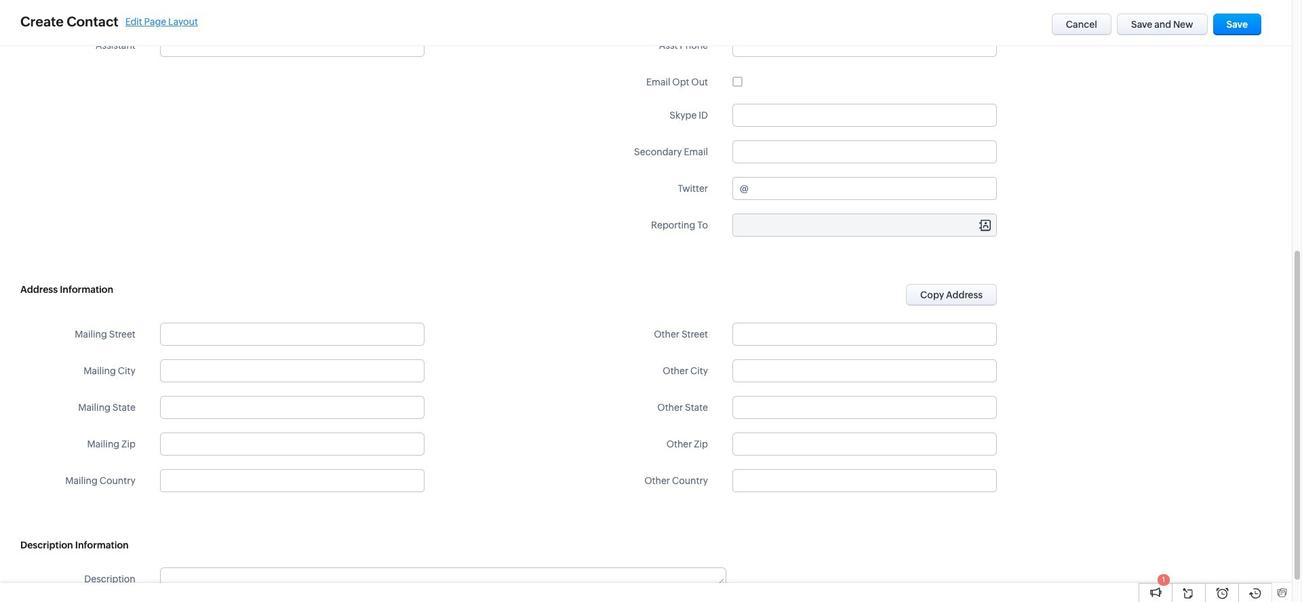 Task type: describe. For each thing, give the bounding box(es) containing it.
MMM D, YYYY text field
[[733, 0, 997, 20]]



Task type: locate. For each thing, give the bounding box(es) containing it.
None text field
[[160, 34, 425, 57], [733, 104, 997, 127], [751, 178, 997, 199], [160, 323, 425, 346], [733, 360, 997, 383], [160, 396, 425, 419], [733, 396, 997, 419], [160, 433, 425, 456], [161, 470, 424, 492], [160, 34, 425, 57], [733, 104, 997, 127], [751, 178, 997, 199], [160, 323, 425, 346], [733, 360, 997, 383], [160, 396, 425, 419], [733, 396, 997, 419], [160, 433, 425, 456], [161, 470, 424, 492]]

None text field
[[160, 0, 425, 20], [733, 34, 997, 57], [733, 140, 997, 164], [733, 214, 997, 236], [733, 323, 997, 346], [160, 360, 425, 383], [733, 433, 997, 456], [733, 470, 997, 492], [161, 569, 726, 590], [160, 0, 425, 20], [733, 34, 997, 57], [733, 140, 997, 164], [733, 214, 997, 236], [733, 323, 997, 346], [160, 360, 425, 383], [733, 433, 997, 456], [733, 470, 997, 492], [161, 569, 726, 590]]

None field
[[733, 214, 997, 236], [161, 470, 424, 492], [733, 470, 997, 492], [733, 214, 997, 236], [161, 470, 424, 492], [733, 470, 997, 492]]



Task type: vqa. For each thing, say whether or not it's contained in the screenshot.
Calendar icon
no



